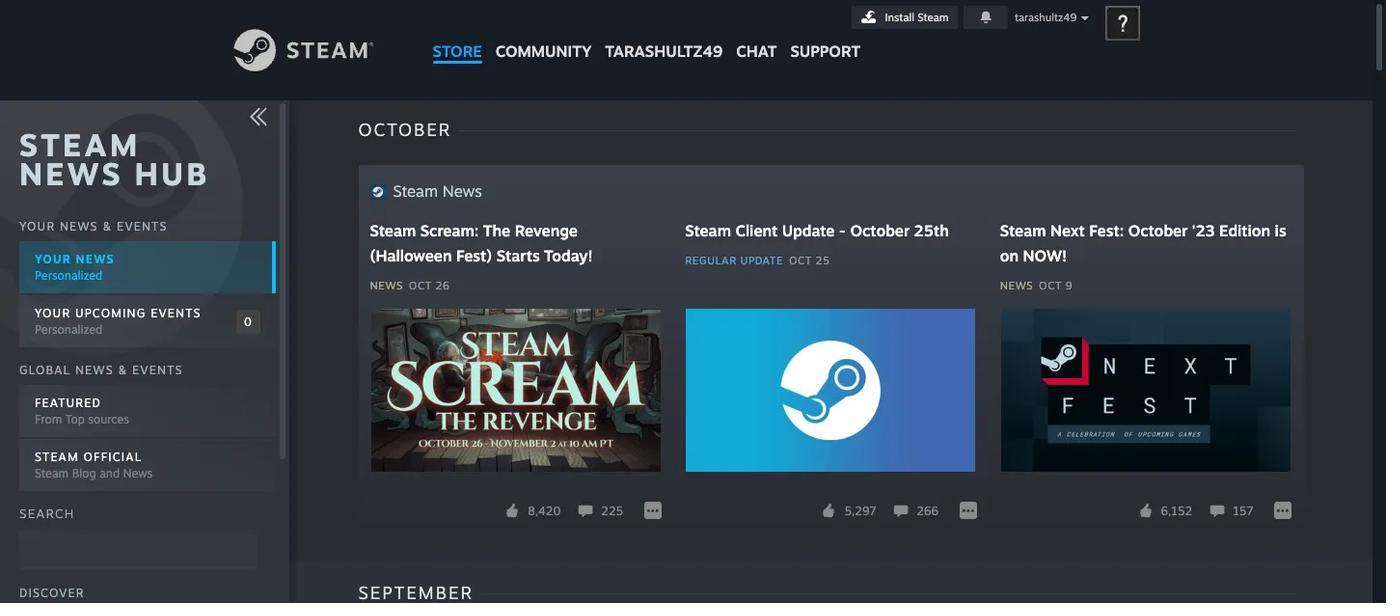 Task type: describe. For each thing, give the bounding box(es) containing it.
events inside your upcoming events personalized
[[151, 306, 201, 321]]

news inside steam official steam blog and news
[[123, 466, 153, 480]]

community
[[496, 41, 592, 61]]

hub
[[135, 154, 210, 193]]

25
[[816, 254, 831, 267]]

chat
[[737, 41, 777, 61]]

news oct 9
[[1001, 279, 1073, 292]]

steam for steam news hub
[[19, 125, 140, 164]]

starts
[[497, 246, 540, 265]]

steam for steam scream: the revenge (halloween fest) starts today!
[[370, 221, 416, 240]]

fest)
[[456, 246, 492, 265]]

oct for today!
[[409, 279, 432, 292]]

0
[[244, 314, 253, 329]]

october inside the steam next fest: october '23 edition is on now!
[[1129, 221, 1188, 240]]

upcoming
[[75, 306, 146, 321]]

steam right install
[[918, 11, 949, 24]]

tarashultz49 link
[[599, 0, 730, 70]]

0 vertical spatial update
[[782, 221, 835, 240]]

5,297
[[845, 503, 877, 518]]

steam next fest: october '23 edition is on now!
[[1001, 221, 1287, 265]]

steam for steam official steam blog and news
[[35, 449, 79, 464]]

steam for steam news
[[393, 181, 438, 201]]

266 link
[[890, 498, 939, 523]]

is
[[1275, 221, 1287, 240]]

blog
[[72, 466, 96, 480]]

157 link
[[1206, 498, 1254, 523]]

global news & events
[[19, 363, 183, 377]]

news inside your news personalized
[[76, 252, 115, 267]]

edition
[[1220, 221, 1271, 240]]

& for global
[[118, 363, 128, 377]]

today!
[[544, 246, 593, 265]]

from
[[35, 412, 62, 426]]

and
[[100, 466, 120, 480]]

featured
[[35, 395, 101, 410]]

client
[[736, 221, 778, 240]]

discover
[[19, 586, 85, 600]]

steam for steam client update - october 25th
[[685, 221, 731, 240]]

25th
[[914, 221, 949, 240]]

official
[[84, 449, 142, 464]]

the
[[483, 221, 511, 240]]

store
[[433, 41, 482, 61]]

your for your news personalized
[[35, 252, 71, 267]]

8,420
[[528, 503, 561, 518]]

regular update oct 25
[[685, 254, 831, 267]]

steam scream: the revenge (halloween fest) starts today!
[[370, 221, 593, 265]]

chat link
[[730, 0, 784, 66]]

your for your news & events
[[19, 219, 55, 234]]

steam for steam next fest: october '23 edition is on now!
[[1001, 221, 1047, 240]]

9
[[1066, 279, 1073, 292]]

news down on
[[1001, 279, 1034, 292]]

steam official steam blog and news
[[35, 449, 153, 480]]

news up scream:
[[443, 181, 482, 201]]

install
[[885, 11, 915, 24]]

on
[[1001, 246, 1019, 265]]

personalized inside your news personalized
[[35, 269, 102, 283]]

225 link
[[574, 498, 624, 523]]

news down (halloween
[[370, 279, 403, 292]]



Task type: vqa. For each thing, say whether or not it's contained in the screenshot.
'23
yes



Task type: locate. For each thing, give the bounding box(es) containing it.
oct left 9
[[1039, 279, 1062, 292]]

0 horizontal spatial oct
[[409, 279, 432, 292]]

2 vertical spatial events
[[132, 363, 183, 377]]

steam news hub
[[19, 125, 210, 193]]

steam inside the steam next fest: october '23 edition is on now!
[[1001, 221, 1047, 240]]

steam up 'regular'
[[685, 221, 731, 240]]

events
[[117, 219, 167, 234], [151, 306, 201, 321], [132, 363, 183, 377]]

regular
[[685, 254, 737, 267]]

6,152
[[1161, 503, 1193, 518]]

news up your news personalized
[[60, 219, 98, 234]]

157
[[1233, 503, 1254, 518]]

steam inside steam news hub
[[19, 125, 140, 164]]

october
[[358, 119, 452, 140], [851, 221, 910, 240], [1129, 221, 1188, 240]]

2 personalized from the top
[[35, 323, 102, 337]]

search
[[19, 506, 75, 521]]

steam left blog
[[35, 466, 69, 480]]

0 vertical spatial your
[[19, 219, 55, 234]]

your down your news personalized
[[35, 306, 71, 321]]

news down your news & events
[[76, 252, 115, 267]]

events right upcoming
[[151, 306, 201, 321]]

fest:
[[1090, 221, 1124, 240]]

None text field
[[19, 530, 257, 571]]

1 vertical spatial &
[[118, 363, 128, 377]]

tarashultz49 inside tarashultz49 link
[[605, 41, 723, 61]]

steam up (halloween
[[370, 221, 416, 240]]

steam up your news & events
[[19, 125, 140, 164]]

personalized down your news & events
[[35, 269, 102, 283]]

0 vertical spatial tarashultz49
[[1015, 11, 1077, 24]]

oct left 25
[[789, 254, 812, 267]]

&
[[103, 219, 112, 234], [118, 363, 128, 377]]

-
[[839, 221, 846, 240]]

install steam link
[[852, 6, 958, 29]]

1 horizontal spatial tarashultz49
[[1015, 11, 1077, 24]]

266
[[917, 503, 939, 518]]

top
[[65, 412, 85, 426]]

your news & events
[[19, 219, 167, 234]]

0 horizontal spatial &
[[103, 219, 112, 234]]

oct
[[789, 254, 812, 267], [409, 279, 432, 292], [1039, 279, 1062, 292]]

global
[[19, 363, 71, 377]]

steam
[[918, 11, 949, 24], [19, 125, 140, 164], [393, 181, 438, 201], [370, 221, 416, 240], [685, 221, 731, 240], [1001, 221, 1047, 240], [35, 449, 79, 464], [35, 466, 69, 480]]

your news personalized
[[35, 252, 115, 283]]

your inside your upcoming events personalized
[[35, 306, 71, 321]]

support
[[791, 41, 861, 61]]

next
[[1051, 221, 1085, 240]]

& for your
[[103, 219, 112, 234]]

news
[[19, 154, 123, 193], [443, 181, 482, 201], [60, 219, 98, 234], [76, 252, 115, 267], [370, 279, 403, 292], [1001, 279, 1034, 292], [75, 363, 114, 377], [123, 466, 153, 480]]

tarashultz49
[[1015, 11, 1077, 24], [605, 41, 723, 61]]

2 horizontal spatial oct
[[1039, 279, 1062, 292]]

1 horizontal spatial oct
[[789, 254, 812, 267]]

steam up scream:
[[393, 181, 438, 201]]

1 vertical spatial your
[[35, 252, 71, 267]]

oct for on
[[1039, 279, 1062, 292]]

225
[[601, 503, 624, 518]]

0 vertical spatial &
[[103, 219, 112, 234]]

your
[[19, 219, 55, 234], [35, 252, 71, 267], [35, 306, 71, 321]]

2 horizontal spatial october
[[1129, 221, 1188, 240]]

your down your news & events
[[35, 252, 71, 267]]

personalized down upcoming
[[35, 323, 102, 337]]

scream:
[[420, 221, 479, 240]]

1 horizontal spatial october
[[851, 221, 910, 240]]

personalized
[[35, 269, 102, 283], [35, 323, 102, 337]]

2 vertical spatial your
[[35, 306, 71, 321]]

store link
[[426, 0, 489, 70]]

personalized inside your upcoming events personalized
[[35, 323, 102, 337]]

news oct 26
[[370, 279, 450, 292]]

community link
[[489, 0, 599, 70]]

your upcoming events personalized
[[35, 306, 201, 337]]

1 vertical spatial tarashultz49
[[605, 41, 723, 61]]

1 vertical spatial update
[[741, 254, 784, 267]]

news up your news & events
[[19, 154, 123, 193]]

steam inside steam scream: the revenge (halloween fest) starts today!
[[370, 221, 416, 240]]

26
[[436, 279, 450, 292]]

install steam
[[885, 11, 949, 24]]

'23
[[1193, 221, 1215, 240]]

update up 25
[[782, 221, 835, 240]]

1 vertical spatial events
[[151, 306, 201, 321]]

0 horizontal spatial october
[[358, 119, 452, 140]]

0 vertical spatial personalized
[[35, 269, 102, 283]]

events for your news & events
[[117, 219, 167, 234]]

featured from top sources
[[35, 395, 129, 426]]

news inside steam news hub
[[19, 154, 123, 193]]

& down your upcoming events personalized
[[118, 363, 128, 377]]

your up your news personalized
[[19, 219, 55, 234]]

(halloween
[[370, 246, 452, 265]]

sources
[[88, 412, 129, 426]]

oct left the 26
[[409, 279, 432, 292]]

& up your news personalized
[[103, 219, 112, 234]]

october up the steam news
[[358, 119, 452, 140]]

news right and
[[123, 466, 153, 480]]

update down client
[[741, 254, 784, 267]]

0 horizontal spatial tarashultz49
[[605, 41, 723, 61]]

support link
[[784, 0, 868, 66]]

news up featured in the bottom of the page
[[75, 363, 114, 377]]

steam client update - october 25th
[[685, 221, 949, 240]]

revenge
[[515, 221, 578, 240]]

steam up on
[[1001, 221, 1047, 240]]

events down your upcoming events personalized
[[132, 363, 183, 377]]

1 personalized from the top
[[35, 269, 102, 283]]

your inside your news personalized
[[35, 252, 71, 267]]

events down the hub
[[117, 219, 167, 234]]

1 horizontal spatial &
[[118, 363, 128, 377]]

october left '23
[[1129, 221, 1188, 240]]

now!
[[1023, 246, 1067, 265]]

1 vertical spatial personalized
[[35, 323, 102, 337]]

steam up blog
[[35, 449, 79, 464]]

0 vertical spatial events
[[117, 219, 167, 234]]

steam news
[[393, 181, 482, 201]]

events for global news & events
[[132, 363, 183, 377]]

update
[[782, 221, 835, 240], [741, 254, 784, 267]]

your for your upcoming events personalized
[[35, 306, 71, 321]]

october right "-"
[[851, 221, 910, 240]]



